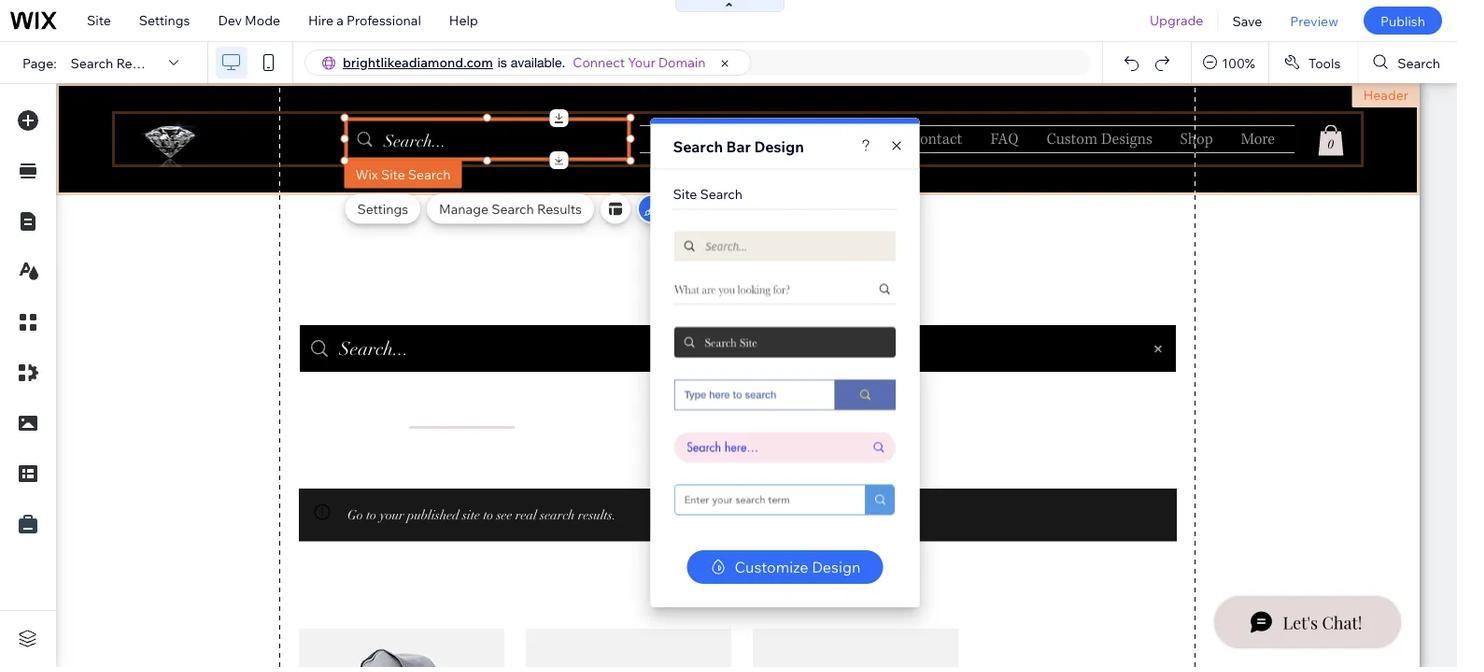 Task type: describe. For each thing, give the bounding box(es) containing it.
your
[[628, 54, 656, 71]]

search inside button
[[1398, 54, 1441, 71]]

1 horizontal spatial settings
[[357, 200, 408, 217]]

search results
[[71, 54, 161, 71]]

hire
[[308, 12, 334, 29]]

0 horizontal spatial design
[[755, 137, 804, 156]]

hire a professional
[[308, 12, 421, 29]]

search bar design
[[673, 137, 804, 156]]

brightlikeadiamond.com
[[343, 54, 493, 71]]

is
[[498, 55, 507, 70]]

site for site
[[87, 12, 111, 29]]

preview
[[1291, 12, 1339, 29]]

dev
[[218, 12, 242, 29]]

site for site search
[[673, 185, 697, 202]]

is available. connect your domain
[[498, 54, 706, 71]]

manage search results
[[439, 200, 582, 217]]

1 vertical spatial results
[[537, 200, 582, 217]]

save
[[1233, 12, 1263, 29]]

help
[[449, 12, 478, 29]]

preview button
[[1277, 0, 1353, 41]]

tools
[[1309, 54, 1341, 71]]

wix
[[356, 166, 378, 182]]

customize design button
[[687, 551, 883, 584]]

wix site search
[[356, 166, 451, 182]]

bar
[[727, 137, 751, 156]]

site search
[[673, 185, 743, 202]]

a
[[337, 12, 344, 29]]

100% button
[[1193, 42, 1269, 83]]

search button
[[1359, 42, 1458, 83]]



Task type: locate. For each thing, give the bounding box(es) containing it.
0 horizontal spatial settings
[[139, 12, 190, 29]]

save button
[[1219, 0, 1277, 41]]

manage
[[439, 200, 489, 217]]

domain
[[659, 54, 706, 71]]

1 vertical spatial site
[[381, 166, 405, 182]]

1 horizontal spatial results
[[537, 200, 582, 217]]

header
[[1364, 87, 1409, 103]]

site up search results
[[87, 12, 111, 29]]

search
[[71, 54, 113, 71], [1398, 54, 1441, 71], [673, 137, 723, 156], [408, 166, 451, 182], [700, 185, 743, 202], [492, 200, 534, 217]]

connect
[[573, 54, 625, 71]]

0 horizontal spatial results
[[116, 54, 161, 71]]

results
[[116, 54, 161, 71], [537, 200, 582, 217]]

settings
[[139, 12, 190, 29], [357, 200, 408, 217]]

design
[[755, 137, 804, 156], [812, 558, 861, 577]]

design right "bar"
[[755, 137, 804, 156]]

0 horizontal spatial site
[[87, 12, 111, 29]]

2 horizontal spatial site
[[673, 185, 697, 202]]

publish button
[[1364, 7, 1443, 35]]

design inside customize design button
[[812, 558, 861, 577]]

0 vertical spatial settings
[[139, 12, 190, 29]]

available.
[[511, 55, 566, 70]]

1 horizontal spatial site
[[381, 166, 405, 182]]

mode
[[245, 12, 280, 29]]

settings down wix
[[357, 200, 408, 217]]

1 vertical spatial design
[[812, 558, 861, 577]]

upgrade
[[1150, 12, 1204, 29]]

2 vertical spatial site
[[673, 185, 697, 202]]

settings up search results
[[139, 12, 190, 29]]

site down search bar design at top
[[673, 185, 697, 202]]

tools button
[[1270, 42, 1358, 83]]

100%
[[1223, 54, 1256, 71]]

dev mode
[[218, 12, 280, 29]]

site
[[87, 12, 111, 29], [381, 166, 405, 182], [673, 185, 697, 202]]

professional
[[347, 12, 421, 29]]

1 horizontal spatial design
[[812, 558, 861, 577]]

site right wix
[[381, 166, 405, 182]]

0 vertical spatial results
[[116, 54, 161, 71]]

0 vertical spatial site
[[87, 12, 111, 29]]

design right customize
[[812, 558, 861, 577]]

customize design
[[735, 558, 861, 577]]

1 vertical spatial settings
[[357, 200, 408, 217]]

customize
[[735, 558, 809, 577]]

0 vertical spatial design
[[755, 137, 804, 156]]

publish
[[1381, 12, 1426, 29]]



Task type: vqa. For each thing, say whether or not it's contained in the screenshot.
Search Results
yes



